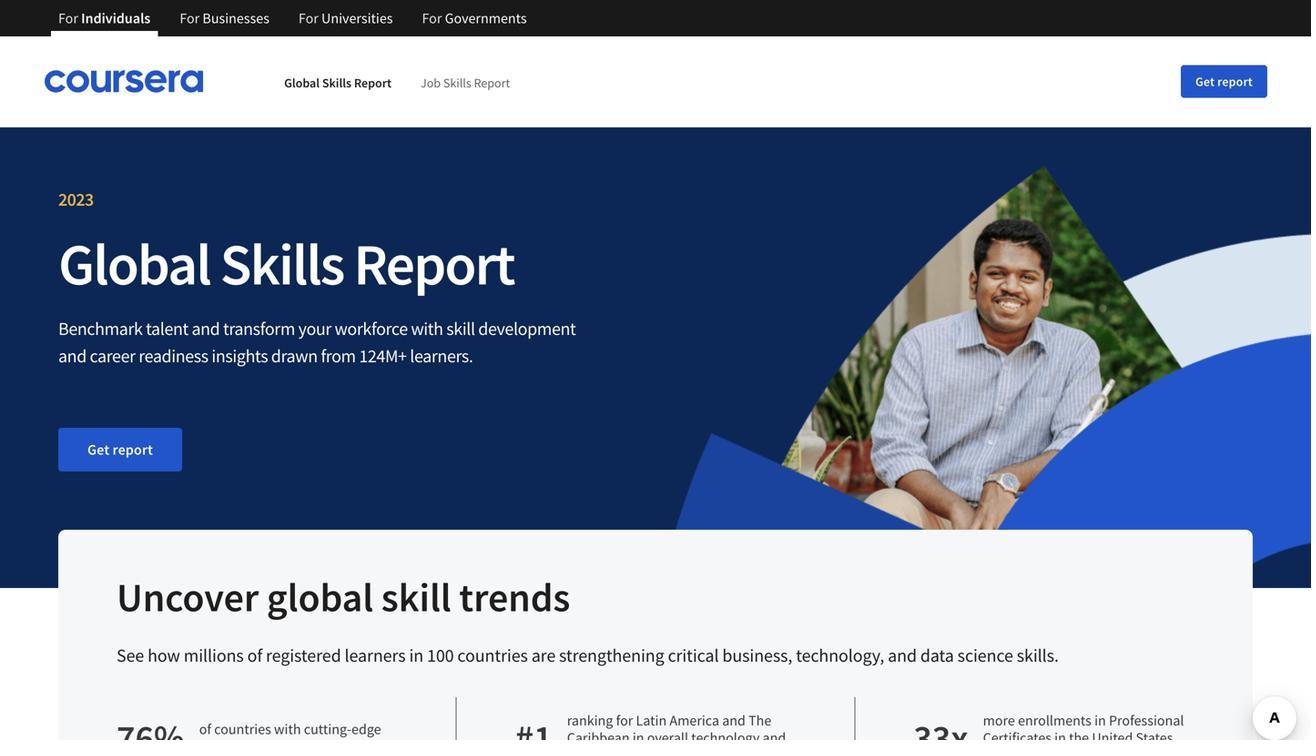 Task type: vqa. For each thing, say whether or not it's contained in the screenshot.
4 •
no



Task type: describe. For each thing, give the bounding box(es) containing it.
millions
[[184, 644, 244, 667]]

are inside of countries with cutting-edge skill scores are in europe
[[268, 738, 287, 740]]

technology
[[691, 729, 760, 740]]

skills.
[[1017, 644, 1059, 667]]

talent
[[146, 317, 188, 340]]

ranking
[[567, 712, 613, 730]]

1 horizontal spatial global
[[284, 75, 320, 91]]

report up the workforce
[[354, 227, 514, 301]]

1 horizontal spatial countries
[[458, 644, 528, 667]]

job
[[421, 75, 441, 91]]

science
[[958, 644, 1014, 667]]

individuals
[[81, 9, 151, 27]]

career
[[90, 345, 135, 367]]

124m+
[[359, 345, 407, 367]]

100
[[427, 644, 454, 667]]

professional
[[1109, 712, 1184, 730]]

0 horizontal spatial global
[[58, 227, 210, 301]]

overall
[[647, 729, 689, 740]]

development
[[478, 317, 576, 340]]

in inside of countries with cutting-edge skill scores are in europe
[[290, 738, 302, 740]]

and down benchmark
[[58, 345, 86, 367]]

strengthening
[[559, 644, 664, 667]]

technology,
[[796, 644, 885, 667]]

for for businesses
[[180, 9, 200, 27]]

report for the job skills report link
[[474, 75, 510, 91]]

the
[[1069, 729, 1089, 740]]

for individuals
[[58, 9, 151, 27]]

skill inside of countries with cutting-edge skill scores are in europe
[[199, 738, 224, 740]]

ranking for latin america and the caribbean in overall technology an
[[567, 712, 786, 740]]

report for get report link
[[113, 441, 153, 459]]

workforce
[[335, 317, 408, 340]]

skills up transform
[[220, 227, 344, 301]]

united
[[1092, 729, 1133, 740]]

drawn
[[271, 345, 318, 367]]

critical
[[668, 644, 719, 667]]

skill inside the benchmark talent and transform your workforce with skill development and career readiness insights drawn from 124m+ learners.
[[446, 317, 475, 340]]

business,
[[723, 644, 793, 667]]

universities
[[322, 9, 393, 27]]

banner navigation
[[44, 0, 542, 36]]

and inside ranking for latin america and the caribbean in overall technology an
[[722, 712, 746, 730]]

report for global skills report link
[[354, 75, 392, 91]]

latin
[[636, 712, 667, 730]]

uncover global skill trends
[[117, 572, 570, 622]]

america
[[670, 712, 719, 730]]

benchmark talent and transform your workforce with skill development and career readiness insights drawn from 124m+ learners.
[[58, 317, 576, 367]]

for for governments
[[422, 9, 442, 27]]

2023
[[58, 188, 93, 211]]

governments
[[445, 9, 527, 27]]

coursera logo image
[[44, 70, 204, 93]]

for businesses
[[180, 9, 270, 27]]

and left data
[[888, 644, 917, 667]]

global
[[267, 572, 373, 622]]

report for get report button
[[1218, 73, 1253, 90]]

get report link
[[58, 428, 182, 472]]



Task type: locate. For each thing, give the bounding box(es) containing it.
are right scores
[[268, 738, 287, 740]]

3 for from the left
[[299, 9, 319, 27]]

uncover
[[117, 572, 259, 622]]

data
[[921, 644, 954, 667]]

with inside the benchmark talent and transform your workforce with skill development and career readiness insights drawn from 124m+ learners.
[[411, 317, 443, 340]]

0 horizontal spatial with
[[274, 720, 301, 739]]

your
[[298, 317, 331, 340]]

and right talent at the left of the page
[[192, 317, 220, 340]]

1 horizontal spatial of
[[247, 644, 262, 667]]

see how millions of registered learners in 100 countries are strengthening critical business, technology, and data science skills.
[[117, 644, 1059, 667]]

in left the the
[[1055, 729, 1066, 740]]

global
[[284, 75, 320, 91], [58, 227, 210, 301]]

1 horizontal spatial get
[[1196, 73, 1215, 90]]

learners.
[[410, 345, 473, 367]]

1 vertical spatial global
[[58, 227, 210, 301]]

skill
[[446, 317, 475, 340], [381, 572, 451, 622], [199, 738, 224, 740]]

of countries with cutting-edge skill scores are in europe
[[199, 720, 381, 740]]

of
[[247, 644, 262, 667], [199, 720, 211, 739]]

for left governments
[[422, 9, 442, 27]]

0 vertical spatial global skills report
[[284, 75, 392, 91]]

report inside button
[[1218, 73, 1253, 90]]

skills down for universities at the left top
[[322, 75, 352, 91]]

certificates
[[983, 729, 1052, 740]]

0 vertical spatial global
[[284, 75, 320, 91]]

global skills report down for universities at the left top
[[284, 75, 392, 91]]

1 horizontal spatial report
[[1218, 73, 1253, 90]]

2 for from the left
[[180, 9, 200, 27]]

of left scores
[[199, 720, 211, 739]]

for universities
[[299, 9, 393, 27]]

global skills report
[[284, 75, 392, 91], [58, 227, 514, 301]]

benchmark
[[58, 317, 143, 340]]

get
[[1196, 73, 1215, 90], [87, 441, 110, 459]]

global up talent at the left of the page
[[58, 227, 210, 301]]

0 horizontal spatial get
[[87, 441, 110, 459]]

2 vertical spatial skill
[[199, 738, 224, 740]]

with up learners.
[[411, 317, 443, 340]]

0 horizontal spatial get report
[[87, 441, 153, 459]]

for
[[616, 712, 633, 730]]

get for get report button
[[1196, 73, 1215, 90]]

of right millions
[[247, 644, 262, 667]]

0 vertical spatial report
[[1218, 73, 1253, 90]]

report
[[354, 75, 392, 91], [474, 75, 510, 91], [354, 227, 514, 301]]

1 vertical spatial get report
[[87, 441, 153, 459]]

in left the europe
[[290, 738, 302, 740]]

for left businesses
[[180, 9, 200, 27]]

job skills report
[[421, 75, 510, 91]]

and
[[192, 317, 220, 340], [58, 345, 86, 367], [888, 644, 917, 667], [722, 712, 746, 730]]

for for individuals
[[58, 9, 78, 27]]

with
[[411, 317, 443, 340], [274, 720, 301, 739]]

countries right 100
[[458, 644, 528, 667]]

skills
[[322, 75, 352, 91], [443, 75, 471, 91], [220, 227, 344, 301]]

readiness
[[139, 345, 208, 367]]

from
[[321, 345, 356, 367]]

1 horizontal spatial with
[[411, 317, 443, 340]]

and left the
[[722, 712, 746, 730]]

of inside of countries with cutting-edge skill scores are in europe
[[199, 720, 211, 739]]

get inside button
[[1196, 73, 1215, 90]]

1 vertical spatial skill
[[381, 572, 451, 622]]

0 horizontal spatial of
[[199, 720, 211, 739]]

1 horizontal spatial get report
[[1196, 73, 1253, 90]]

1 vertical spatial of
[[199, 720, 211, 739]]

0 vertical spatial with
[[411, 317, 443, 340]]

europe
[[305, 738, 349, 740]]

1 vertical spatial report
[[113, 441, 153, 459]]

report right job
[[474, 75, 510, 91]]

global skills report link
[[284, 75, 392, 91]]

the
[[749, 712, 772, 730]]

4 for from the left
[[422, 9, 442, 27]]

skills for global skills report link
[[322, 75, 352, 91]]

1 vertical spatial with
[[274, 720, 301, 739]]

in right the the
[[1095, 712, 1106, 730]]

for governments
[[422, 9, 527, 27]]

1 horizontal spatial are
[[532, 644, 556, 667]]

0 vertical spatial get report
[[1196, 73, 1253, 90]]

get report
[[1196, 73, 1253, 90], [87, 441, 153, 459]]

for left "universities"
[[299, 9, 319, 27]]

1 vertical spatial countries
[[214, 720, 271, 739]]

skills right job
[[443, 75, 471, 91]]

report
[[1218, 73, 1253, 90], [113, 441, 153, 459]]

0 vertical spatial of
[[247, 644, 262, 667]]

more
[[983, 712, 1015, 730]]

0 vertical spatial get
[[1196, 73, 1215, 90]]

are down 'trends'
[[532, 644, 556, 667]]

in
[[409, 644, 424, 667], [1095, 712, 1106, 730], [633, 729, 644, 740], [1055, 729, 1066, 740], [290, 738, 302, 740]]

0 horizontal spatial are
[[268, 738, 287, 740]]

how
[[148, 644, 180, 667]]

cutting-
[[304, 720, 352, 739]]

skill up learners.
[[446, 317, 475, 340]]

skill up 100
[[381, 572, 451, 622]]

0 vertical spatial skill
[[446, 317, 475, 340]]

1 vertical spatial get
[[87, 441, 110, 459]]

transform
[[223, 317, 295, 340]]

registered
[[266, 644, 341, 667]]

with inside of countries with cutting-edge skill scores are in europe
[[274, 720, 301, 739]]

get report for get report link
[[87, 441, 153, 459]]

1 vertical spatial are
[[268, 738, 287, 740]]

scores
[[226, 738, 265, 740]]

0 horizontal spatial report
[[113, 441, 153, 459]]

1 for from the left
[[58, 9, 78, 27]]

see
[[117, 644, 144, 667]]

skill left scores
[[199, 738, 224, 740]]

0 vertical spatial countries
[[458, 644, 528, 667]]

in left overall
[[633, 729, 644, 740]]

report left job
[[354, 75, 392, 91]]

0 vertical spatial are
[[532, 644, 556, 667]]

edge
[[352, 720, 381, 739]]

in left 100
[[409, 644, 424, 667]]

get report inside get report link
[[87, 441, 153, 459]]

global skills report up transform
[[58, 227, 514, 301]]

enrollments
[[1018, 712, 1092, 730]]

countries inside of countries with cutting-edge skill scores are in europe
[[214, 720, 271, 739]]

global down banner navigation
[[284, 75, 320, 91]]

get report inside get report button
[[1196, 73, 1253, 90]]

in inside ranking for latin america and the caribbean in overall technology an
[[633, 729, 644, 740]]

countries down millions
[[214, 720, 271, 739]]

0 horizontal spatial countries
[[214, 720, 271, 739]]

caribbean
[[567, 729, 630, 740]]

trends
[[459, 572, 570, 622]]

for left the individuals
[[58, 9, 78, 27]]

are
[[532, 644, 556, 667], [268, 738, 287, 740]]

get for get report link
[[87, 441, 110, 459]]

with left cutting-
[[274, 720, 301, 739]]

1 vertical spatial global skills report
[[58, 227, 514, 301]]

get report button
[[1181, 65, 1268, 98]]

countries
[[458, 644, 528, 667], [214, 720, 271, 739]]

for for universities
[[299, 9, 319, 27]]

insights
[[212, 345, 268, 367]]

get report for get report button
[[1196, 73, 1253, 90]]

more enrollments in professional certificates in the united state
[[983, 712, 1184, 740]]

learners
[[345, 644, 406, 667]]

businesses
[[203, 9, 270, 27]]

skills for the job skills report link
[[443, 75, 471, 91]]

job skills report link
[[421, 75, 510, 91]]

for
[[58, 9, 78, 27], [180, 9, 200, 27], [299, 9, 319, 27], [422, 9, 442, 27]]



